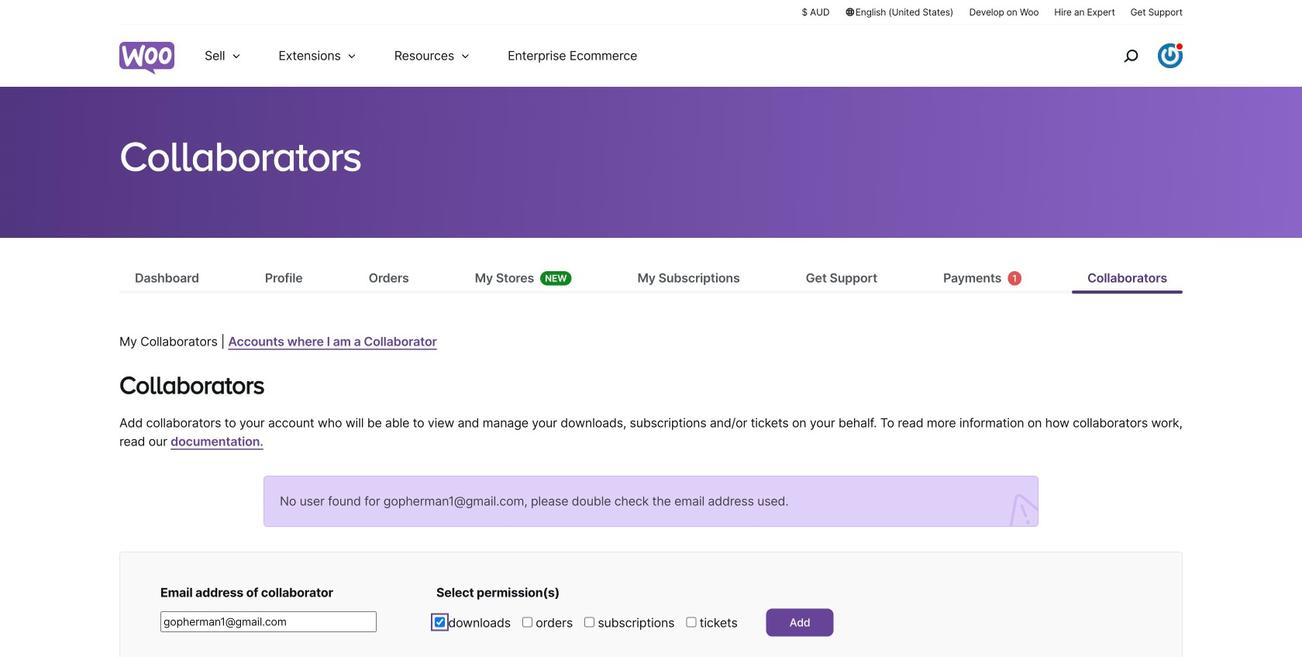 Task type: vqa. For each thing, say whether or not it's contained in the screenshot.
open account menu image
yes



Task type: locate. For each thing, give the bounding box(es) containing it.
None checkbox
[[435, 618, 445, 628], [585, 618, 595, 628], [686, 618, 696, 628], [435, 618, 445, 628], [585, 618, 595, 628], [686, 618, 696, 628]]

search image
[[1119, 43, 1143, 68]]

service navigation menu element
[[1091, 31, 1183, 81]]

None checkbox
[[522, 618, 533, 628]]



Task type: describe. For each thing, give the bounding box(es) containing it.
open account menu image
[[1158, 43, 1183, 68]]



